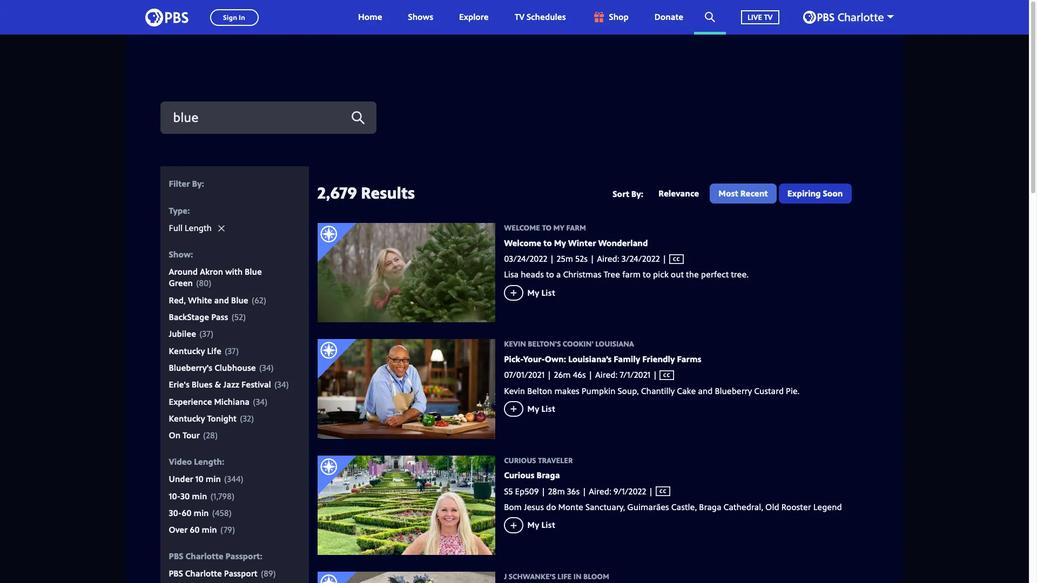Task type: describe. For each thing, give the bounding box(es) containing it.
tv schedules link
[[504, 0, 577, 35]]

458
[[215, 507, 229, 519]]

( right tour
[[203, 430, 206, 442]]

1 vertical spatial braga
[[699, 501, 722, 513]]

to up 03/24/2022
[[544, 237, 552, 249]]

red, white and blue ( 62 ) backstage pass ( 52 ) jubilee ( 37 ) kentucky life ( 37 ) blueberry's clubhouse ( 34 ) erie's blues & jazz festival ( 34 ) experience michiana ( 34 ) kentucky tonight ( 32 ) on tour ( 28 )
[[169, 294, 289, 442]]

charlotte for pbs charlotte passport ( 89 )
[[185, 568, 222, 580]]

belton
[[527, 385, 553, 397]]

rooster
[[782, 501, 811, 513]]

jubilee
[[169, 328, 196, 340]]

family
[[614, 353, 641, 365]]

( down festival
[[253, 396, 256, 408]]

shows link
[[397, 0, 444, 35]]

cake
[[677, 385, 696, 397]]

( right green
[[196, 277, 199, 289]]

backstage
[[169, 311, 209, 323]]

( right festival
[[274, 379, 277, 391]]

welcome to my farm welcome to my winter wonderland
[[504, 223, 648, 249]]

bloom
[[584, 572, 610, 582]]

makes
[[555, 385, 580, 397]]

jesus
[[524, 501, 544, 513]]

03/24/2022 | 25m 52s | aired: 3/24/2022
[[504, 253, 660, 265]]

am i blue? image
[[317, 572, 496, 584]]

closed captions available element for 07/01/2021 | 26m 46s | aired: 7/1/2021
[[651, 369, 675, 381]]

bom
[[504, 501, 522, 513]]

chantilly
[[641, 385, 675, 397]]

akron
[[200, 266, 223, 278]]

farm
[[567, 223, 586, 233]]

to left pick
[[643, 269, 651, 281]]

| up chantilly
[[651, 369, 660, 381]]

legend
[[814, 501, 842, 513]]

( up clubhouse
[[225, 345, 228, 357]]

farm
[[623, 269, 641, 281]]

type :
[[169, 205, 190, 216]]

pbs image
[[145, 5, 188, 29]]

1 vertical spatial and
[[698, 385, 713, 397]]

traveler
[[538, 455, 573, 466]]

4 passport image from the top
[[317, 572, 357, 584]]

pick
[[653, 269, 669, 281]]

full
[[169, 222, 183, 234]]

length for full length
[[185, 222, 212, 234]]

tonight
[[207, 413, 237, 425]]

farms
[[677, 353, 702, 365]]

with
[[225, 266, 243, 278]]

0 vertical spatial 34
[[262, 362, 271, 374]]

video
[[169, 456, 192, 468]]

under 10 min ( 344 ) 10-30 min ( 1,798 ) 30-60 min ( 458 ) over 60 min ( 79 )
[[169, 474, 244, 536]]

1 vertical spatial 60
[[190, 524, 200, 536]]

christmas
[[563, 269, 602, 281]]

| right 36s
[[582, 486, 587, 498]]

to left the farm on the right of the page
[[542, 223, 552, 233]]

( 80 )
[[196, 277, 212, 289]]

relevance
[[659, 188, 699, 199]]

( down around akron with blue green
[[252, 294, 254, 306]]

52
[[234, 311, 243, 323]]

pbs for pbs charlotte passport :
[[169, 550, 183, 562]]

belton's
[[528, 339, 561, 349]]

shop
[[609, 11, 629, 23]]

1 horizontal spatial tv
[[764, 12, 773, 22]]

36s
[[567, 486, 580, 498]]

by: for sort by:
[[632, 188, 644, 200]]

1 curious from the top
[[504, 455, 536, 466]]

kevin belton makes pumpkin soup, chantilly cake and blueberry custard pie.
[[504, 385, 800, 397]]

pass
[[211, 311, 228, 323]]

explore
[[459, 11, 489, 23]]

guimarães
[[628, 501, 669, 513]]

46s
[[573, 369, 586, 381]]

( right 30
[[210, 490, 213, 502]]

full length button
[[169, 222, 225, 234]]

your-
[[523, 353, 545, 365]]

89
[[264, 568, 273, 580]]

explore link
[[449, 0, 500, 35]]

jazz
[[223, 379, 239, 391]]

7/1/2021
[[620, 369, 651, 381]]

and inside red, white and blue ( 62 ) backstage pass ( 52 ) jubilee ( 37 ) kentucky life ( 37 ) blueberry's clubhouse ( 34 ) erie's blues & jazz festival ( 34 ) experience michiana ( 34 ) kentucky tonight ( 32 ) on tour ( 28 )
[[214, 294, 229, 306]]

donate link
[[644, 0, 694, 35]]

passport image for curious braga
[[317, 456, 357, 496]]

show
[[169, 248, 191, 260]]

1 welcome from the top
[[504, 223, 540, 233]]

charlotte for pbs charlotte passport :
[[186, 550, 224, 562]]

most
[[719, 188, 739, 199]]

custard
[[755, 385, 784, 397]]

curious traveler link
[[504, 455, 858, 466]]

( down 1,798
[[212, 507, 215, 519]]

10
[[195, 474, 204, 485]]

kevin for kevin belton's cookin' louisiana pick-your-own: louisiana's family friendly farms
[[504, 339, 526, 349]]

show :
[[169, 248, 193, 260]]

experience
[[169, 396, 212, 408]]

perfect
[[701, 269, 729, 281]]

10-
[[169, 490, 181, 502]]

the
[[686, 269, 699, 281]]

pick-
[[504, 353, 523, 365]]

( up festival
[[259, 362, 262, 374]]

0 vertical spatial my
[[554, 223, 565, 233]]

schedules
[[527, 11, 566, 23]]

tree.
[[731, 269, 749, 281]]

live
[[748, 12, 762, 22]]

07/01/2021 | 26m 46s | aired: 7/1/2021
[[504, 369, 651, 381]]

do
[[546, 501, 556, 513]]

( right jubilee
[[199, 328, 202, 340]]

1 vertical spatial life
[[558, 572, 572, 582]]

curious braga link
[[504, 470, 560, 482]]

winter
[[568, 237, 596, 249]]

by: for filter by:
[[192, 178, 204, 190]]

pumpkin
[[582, 385, 616, 397]]

s5
[[504, 486, 513, 498]]

louisiana's
[[568, 353, 612, 365]]

donate
[[655, 11, 684, 23]]

3/24/2022
[[622, 253, 660, 265]]

most recent
[[719, 188, 768, 199]]

welcome to my winter wonderland image
[[317, 223, 496, 323]]

pie.
[[786, 385, 800, 397]]

pbs charlotte passport :
[[169, 550, 263, 562]]

blueberry's
[[169, 362, 213, 374]]

79
[[224, 524, 232, 536]]

home
[[358, 11, 382, 23]]

min right 30
[[192, 490, 207, 502]]

welcome to my farm link
[[504, 223, 858, 233]]

closed captions available element for s5 ep509 | 28m 36s | aired: 9/1/2022
[[647, 486, 670, 498]]



Task type: vqa. For each thing, say whether or not it's contained in the screenshot.
the topmost Worsley
no



Task type: locate. For each thing, give the bounding box(es) containing it.
1 vertical spatial kentucky
[[169, 413, 205, 425]]

life left in
[[558, 572, 572, 582]]

aired: up tree
[[597, 253, 620, 265]]

aired: up sanctuary,
[[589, 486, 612, 498]]

2 vertical spatial aired:
[[589, 486, 612, 498]]

red,
[[169, 294, 186, 306]]

Search search field
[[160, 102, 376, 134]]

9/1/2022
[[614, 486, 647, 498]]

kevin
[[504, 339, 526, 349], [504, 385, 525, 397]]

curious up ep509
[[504, 470, 535, 482]]

welcome
[[504, 223, 540, 233], [504, 237, 542, 249]]

37 right jubilee
[[202, 328, 211, 340]]

26m
[[554, 369, 571, 381]]

2,679
[[317, 182, 357, 204]]

0 vertical spatial and
[[214, 294, 229, 306]]

charlotte up "pbs charlotte passport ( 89 )" on the left bottom
[[186, 550, 224, 562]]

curious up curious braga link
[[504, 455, 536, 466]]

pbs down pbs charlotte passport :
[[169, 568, 183, 580]]

blue for with
[[245, 266, 262, 278]]

34 right festival
[[277, 379, 286, 391]]

filter by:
[[169, 178, 204, 190]]

0 vertical spatial blue
[[245, 266, 262, 278]]

closed captions available element up out
[[660, 253, 684, 265]]

and up pass on the left bottom of page
[[214, 294, 229, 306]]

life
[[207, 345, 222, 357], [558, 572, 572, 582]]

( down michiana
[[240, 413, 243, 425]]

passport left 89 at the bottom of the page
[[224, 568, 258, 580]]

curious braga image
[[317, 456, 496, 556]]

length inside full length "button"
[[185, 222, 212, 234]]

by: right filter
[[192, 178, 204, 190]]

kevin down 07/01/2021
[[504, 385, 525, 397]]

1 horizontal spatial and
[[698, 385, 713, 397]]

1 passport image from the top
[[317, 223, 357, 263]]

2 passport image from the top
[[317, 340, 357, 379]]

blue up 52
[[231, 294, 248, 306]]

by:
[[192, 178, 204, 190], [632, 188, 644, 200]]

1 vertical spatial pbs
[[169, 568, 183, 580]]

1 vertical spatial length
[[194, 456, 222, 468]]

tv right the live
[[764, 12, 773, 22]]

tv left "schedules"
[[515, 11, 525, 23]]

my
[[554, 223, 565, 233], [554, 237, 566, 249]]

1 vertical spatial curious
[[504, 470, 535, 482]]

60 right over
[[190, 524, 200, 536]]

pick-your-own: louisiana's family friendly farms image
[[317, 340, 496, 439]]

| right '46s'
[[588, 369, 593, 381]]

3 passport image from the top
[[317, 456, 357, 496]]

34
[[262, 362, 271, 374], [277, 379, 286, 391], [256, 396, 265, 408]]

1 vertical spatial 34
[[277, 379, 286, 391]]

my up 25m
[[554, 237, 566, 249]]

: up 1,798
[[222, 456, 224, 468]]

0 vertical spatial passport
[[226, 550, 260, 562]]

0 vertical spatial aired:
[[597, 253, 620, 265]]

min
[[206, 474, 221, 485], [192, 490, 207, 502], [194, 507, 209, 519], [202, 524, 217, 536]]

my left the farm on the right of the page
[[554, 223, 565, 233]]

0 vertical spatial braga
[[537, 470, 560, 482]]

aired: down the pick-your-own: louisiana's family friendly farms link
[[595, 369, 618, 381]]

1 horizontal spatial braga
[[699, 501, 722, 513]]

and
[[214, 294, 229, 306], [698, 385, 713, 397]]

schwanke's
[[509, 572, 556, 582]]

(
[[196, 277, 199, 289], [252, 294, 254, 306], [231, 311, 234, 323], [199, 328, 202, 340], [225, 345, 228, 357], [259, 362, 262, 374], [274, 379, 277, 391], [253, 396, 256, 408], [240, 413, 243, 425], [203, 430, 206, 442], [224, 474, 227, 485], [210, 490, 213, 502], [212, 507, 215, 519], [220, 524, 224, 536], [261, 568, 264, 580]]

| up pick
[[660, 253, 669, 265]]

life up clubhouse
[[207, 345, 222, 357]]

search image
[[705, 12, 716, 22]]

kevin inside kevin belton's cookin' louisiana pick-your-own: louisiana's family friendly farms
[[504, 339, 526, 349]]

blue inside around akron with blue green
[[245, 266, 262, 278]]

kentucky down experience
[[169, 413, 205, 425]]

80
[[199, 277, 209, 289]]

1 vertical spatial passport
[[224, 568, 258, 580]]

kevin belton's cookin' louisiana link
[[504, 339, 858, 350]]

kevin up pick-
[[504, 339, 526, 349]]

tree
[[604, 269, 620, 281]]

| up guimarães
[[647, 486, 656, 498]]

curious
[[504, 455, 536, 466], [504, 470, 535, 482]]

0 horizontal spatial by:
[[192, 178, 204, 190]]

length for video length :
[[194, 456, 222, 468]]

closed captions available element down friendly
[[651, 369, 675, 381]]

filter
[[169, 178, 190, 190]]

0 vertical spatial charlotte
[[186, 550, 224, 562]]

( up 1,798
[[224, 474, 227, 485]]

28
[[206, 430, 215, 442]]

2 curious from the top
[[504, 470, 535, 482]]

37 up clubhouse
[[228, 345, 236, 357]]

1 vertical spatial aired:
[[595, 369, 618, 381]]

blues
[[192, 379, 213, 391]]

type
[[169, 205, 188, 216]]

shop link
[[581, 0, 640, 35]]

to left a
[[546, 269, 554, 281]]

passport image for welcome to my winter wonderland
[[317, 223, 357, 263]]

( right pass on the left bottom of page
[[231, 311, 234, 323]]

under
[[169, 474, 193, 485]]

pbs charlotte passport ( 89 )
[[169, 568, 276, 580]]

michiana
[[214, 396, 250, 408]]

closed captions available element
[[660, 253, 684, 265], [651, 369, 675, 381], [647, 486, 670, 498]]

tour
[[183, 430, 200, 442]]

pbs down over
[[169, 550, 183, 562]]

results
[[361, 182, 415, 204]]

0 vertical spatial kentucky
[[169, 345, 205, 357]]

cathedral,
[[724, 501, 764, 513]]

heads
[[521, 269, 544, 281]]

passport image for pick-your-own: louisiana's family friendly farms
[[317, 340, 357, 379]]

charlotte down pbs charlotte passport :
[[185, 568, 222, 580]]

blue inside red, white and blue ( 62 ) backstage pass ( 52 ) jubilee ( 37 ) kentucky life ( 37 ) blueberry's clubhouse ( 34 ) erie's blues & jazz festival ( 34 ) experience michiana ( 34 ) kentucky tonight ( 32 ) on tour ( 28 )
[[231, 294, 248, 306]]

2 pbs from the top
[[169, 568, 183, 580]]

0 horizontal spatial life
[[207, 345, 222, 357]]

1 kevin from the top
[[504, 339, 526, 349]]

: up around
[[191, 248, 193, 260]]

blue right with
[[245, 266, 262, 278]]

shows
[[408, 11, 433, 23]]

bom jesus do monte sanctuary, guimarães castle, braga cathedral, old rooster legend
[[504, 501, 842, 513]]

pbs
[[169, 550, 183, 562], [169, 568, 183, 580]]

1 horizontal spatial by:
[[632, 188, 644, 200]]

1 kentucky from the top
[[169, 345, 205, 357]]

length right full
[[185, 222, 212, 234]]

cookin'
[[563, 339, 594, 349]]

louisiana
[[596, 339, 634, 349]]

blue for and
[[231, 294, 248, 306]]

passport image
[[317, 223, 357, 263], [317, 340, 357, 379], [317, 456, 357, 496], [317, 572, 357, 584]]

j schwanke's life in bloom link
[[504, 572, 858, 582]]

1 pbs from the top
[[169, 550, 183, 562]]

aired: for wonderland
[[597, 253, 620, 265]]

recent
[[741, 188, 768, 199]]

1 horizontal spatial 37
[[228, 345, 236, 357]]

passport up "pbs charlotte passport ( 89 )" on the left bottom
[[226, 550, 260, 562]]

: up "pbs charlotte passport ( 89 )" on the left bottom
[[260, 550, 263, 562]]

1 vertical spatial blue
[[231, 294, 248, 306]]

closed captions available element up guimarães
[[647, 486, 670, 498]]

28m
[[548, 486, 565, 498]]

| right 52s
[[590, 253, 595, 265]]

0 vertical spatial kevin
[[504, 339, 526, 349]]

min left 458
[[194, 507, 209, 519]]

min right 10
[[206, 474, 221, 485]]

2 welcome from the top
[[504, 237, 542, 249]]

out
[[671, 269, 684, 281]]

closed captions available element for 03/24/2022 | 25m 52s | aired: 3/24/2022
[[660, 253, 684, 265]]

braga right castle,
[[699, 501, 722, 513]]

30
[[181, 490, 190, 502]]

old
[[766, 501, 780, 513]]

s5 ep509 | 28m 36s | aired: 9/1/2022
[[504, 486, 647, 498]]

0 vertical spatial 60
[[182, 507, 192, 519]]

0 vertical spatial length
[[185, 222, 212, 234]]

j schwanke's life in bloom
[[504, 572, 610, 582]]

0 vertical spatial life
[[207, 345, 222, 357]]

around
[[169, 266, 198, 278]]

over
[[169, 524, 188, 536]]

( down pbs charlotte passport :
[[261, 568, 264, 580]]

: up full length
[[188, 205, 190, 216]]

1 vertical spatial my
[[554, 237, 566, 249]]

tv schedules
[[515, 11, 566, 23]]

| left 28m
[[541, 486, 546, 498]]

festival
[[242, 379, 271, 391]]

0 horizontal spatial braga
[[537, 470, 560, 482]]

34 up festival
[[262, 362, 271, 374]]

in
[[574, 572, 582, 582]]

passport for (
[[224, 568, 258, 580]]

60 down 30
[[182, 507, 192, 519]]

a
[[557, 269, 561, 281]]

37
[[202, 328, 211, 340], [228, 345, 236, 357]]

pick-your-own: louisiana's family friendly farms link
[[504, 353, 702, 365]]

1 vertical spatial welcome
[[504, 237, 542, 249]]

on
[[169, 430, 181, 442]]

kevin belton's cookin' louisiana pick-your-own: louisiana's family friendly farms
[[504, 339, 702, 365]]

braga down traveler at bottom right
[[537, 470, 560, 482]]

pbs charlotte image
[[803, 11, 884, 24]]

and right cake at bottom right
[[698, 385, 713, 397]]

0 horizontal spatial 37
[[202, 328, 211, 340]]

( down 458
[[220, 524, 224, 536]]

1 vertical spatial closed captions available element
[[651, 369, 675, 381]]

1 vertical spatial charlotte
[[185, 568, 222, 580]]

0 vertical spatial 37
[[202, 328, 211, 340]]

1 vertical spatial 37
[[228, 345, 236, 357]]

0 horizontal spatial tv
[[515, 11, 525, 23]]

j
[[504, 572, 507, 582]]

sanctuary,
[[586, 501, 625, 513]]

0 vertical spatial pbs
[[169, 550, 183, 562]]

aired:
[[597, 253, 620, 265], [595, 369, 618, 381], [589, 486, 612, 498]]

length up 10
[[194, 456, 222, 468]]

2 vertical spatial closed captions available element
[[647, 486, 670, 498]]

braga inside curious traveler curious braga
[[537, 470, 560, 482]]

sort by:
[[613, 188, 644, 200]]

pbs for pbs charlotte passport ( 89 )
[[169, 568, 183, 580]]

sort
[[613, 188, 630, 200]]

2 kevin from the top
[[504, 385, 525, 397]]

0 vertical spatial curious
[[504, 455, 536, 466]]

length
[[185, 222, 212, 234], [194, 456, 222, 468]]

passport for :
[[226, 550, 260, 562]]

life inside red, white and blue ( 62 ) backstage pass ( 52 ) jubilee ( 37 ) kentucky life ( 37 ) blueberry's clubhouse ( 34 ) erie's blues & jazz festival ( 34 ) experience michiana ( 34 ) kentucky tonight ( 32 ) on tour ( 28 )
[[207, 345, 222, 357]]

blue
[[245, 266, 262, 278], [231, 294, 248, 306]]

2 vertical spatial 34
[[256, 396, 265, 408]]

0 horizontal spatial and
[[214, 294, 229, 306]]

wonderland
[[599, 237, 648, 249]]

by: right sort
[[632, 188, 644, 200]]

kevin for kevin belton makes pumpkin soup, chantilly cake and blueberry custard pie.
[[504, 385, 525, 397]]

live tv link
[[731, 0, 790, 35]]

min left 79
[[202, 524, 217, 536]]

0 vertical spatial welcome
[[504, 223, 540, 233]]

344
[[227, 474, 241, 485]]

home link
[[347, 0, 393, 35]]

2 kentucky from the top
[[169, 413, 205, 425]]

1 vertical spatial kevin
[[504, 385, 525, 397]]

62
[[254, 294, 264, 306]]

aired: for family
[[595, 369, 618, 381]]

tv
[[515, 11, 525, 23], [764, 12, 773, 22]]

34 down festival
[[256, 396, 265, 408]]

0 vertical spatial closed captions available element
[[660, 253, 684, 265]]

| left 26m
[[547, 369, 552, 381]]

castle,
[[672, 501, 697, 513]]

1 horizontal spatial life
[[558, 572, 572, 582]]

kentucky up blueberry's
[[169, 345, 205, 357]]

expiring soon
[[788, 188, 843, 199]]

live tv
[[748, 12, 773, 22]]

| left 25m
[[550, 253, 555, 265]]

passport
[[226, 550, 260, 562], [224, 568, 258, 580]]

video length :
[[169, 456, 224, 468]]

soup,
[[618, 385, 639, 397]]



